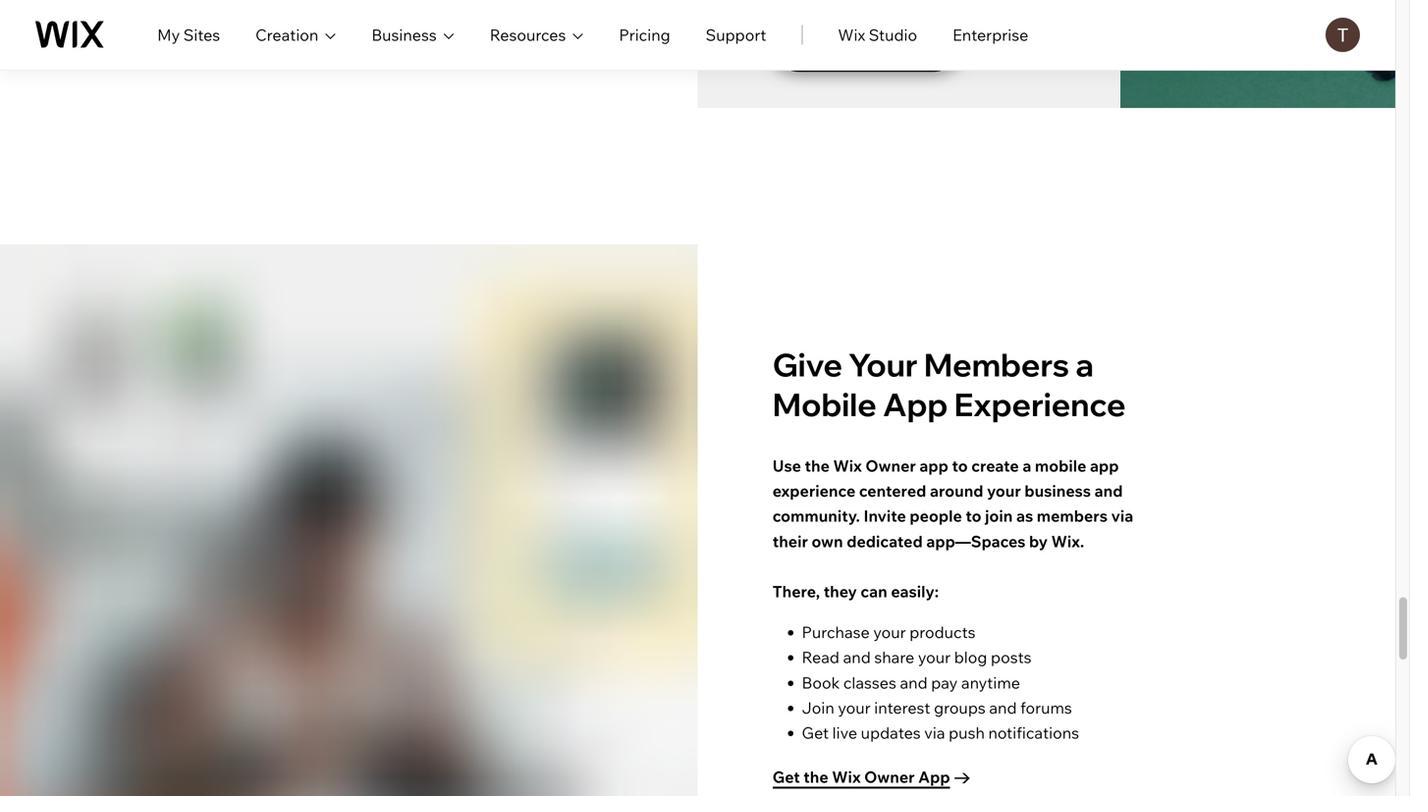 Task type: vqa. For each thing, say whether or not it's contained in the screenshot.
'pay'
yes



Task type: locate. For each thing, give the bounding box(es) containing it.
mobile
[[1036, 456, 1087, 476]]

to up app—spaces
[[966, 507, 982, 526]]

1 app from the left
[[920, 456, 949, 476]]

and
[[1095, 482, 1124, 501], [844, 648, 871, 668], [901, 673, 928, 693], [990, 698, 1017, 718]]

own
[[812, 532, 844, 552]]

via left push
[[925, 724, 946, 743]]

the up experience
[[805, 456, 830, 476]]

people
[[910, 507, 963, 526]]

push
[[949, 724, 985, 743]]

wix for use
[[834, 456, 863, 476]]

via right members at the right bottom
[[1112, 507, 1134, 526]]

1 vertical spatial a
[[1023, 456, 1032, 476]]

business button
[[372, 23, 455, 47]]

by
[[1030, 532, 1048, 552]]

via
[[1112, 507, 1134, 526], [925, 724, 946, 743]]

1 vertical spatial owner
[[865, 768, 915, 788]]

1 vertical spatial wix
[[834, 456, 863, 476]]

owner for app
[[865, 768, 915, 788]]

your
[[988, 482, 1022, 501], [874, 623, 907, 643], [919, 648, 951, 668], [839, 698, 871, 718]]

business
[[1025, 482, 1092, 501]]

wix up experience
[[834, 456, 863, 476]]

blog
[[955, 648, 988, 668]]

wix.
[[1052, 532, 1085, 552]]

join
[[802, 698, 835, 718]]

as
[[1017, 507, 1034, 526]]

a right members
[[1076, 345, 1094, 385]]

wix inside 'use the wix owner app to create a mobile app experience centered around your business and community. invite people to join as members via their own dedicated app—spaces by wix.'
[[834, 456, 863, 476]]

your
[[849, 345, 918, 385]]

0 vertical spatial app
[[883, 385, 949, 424]]

to
[[953, 456, 968, 476], [966, 507, 982, 526]]

0 vertical spatial via
[[1112, 507, 1134, 526]]

your up the 'join'
[[988, 482, 1022, 501]]

get the wix owner app link
[[773, 765, 971, 792]]

members
[[1037, 507, 1108, 526]]

app right 'mobile'
[[1091, 456, 1120, 476]]

1 vertical spatial via
[[925, 724, 946, 743]]

0 vertical spatial a
[[1076, 345, 1094, 385]]

owner
[[866, 456, 917, 476], [865, 768, 915, 788]]

1 vertical spatial to
[[966, 507, 982, 526]]

classes
[[844, 673, 897, 693]]

0 horizontal spatial app
[[920, 456, 949, 476]]

wix studio
[[839, 25, 918, 45]]

0 vertical spatial the
[[805, 456, 830, 476]]

a inside 'use the wix owner app to create a mobile app experience centered around your business and community. invite people to join as members via their own dedicated app—spaces by wix.'
[[1023, 456, 1032, 476]]

2 vertical spatial wix
[[833, 768, 861, 788]]

my sites
[[157, 25, 220, 45]]

app down push
[[919, 768, 951, 788]]

and up members at the right bottom
[[1095, 482, 1124, 501]]

1 horizontal spatial app
[[1091, 456, 1120, 476]]

1 horizontal spatial via
[[1112, 507, 1134, 526]]

app up "centered"
[[883, 385, 949, 424]]

and up interest
[[901, 673, 928, 693]]

the inside get the wix owner app link
[[804, 768, 829, 788]]

1 horizontal spatial get
[[802, 724, 829, 743]]

invite
[[864, 507, 907, 526]]

0 horizontal spatial get
[[773, 768, 801, 788]]

updates
[[861, 724, 921, 743]]

app—spaces
[[927, 532, 1026, 552]]

support link
[[706, 23, 767, 47]]

share
[[875, 648, 915, 668]]

1 vertical spatial app
[[919, 768, 951, 788]]

1 vertical spatial the
[[804, 768, 829, 788]]

1 horizontal spatial a
[[1076, 345, 1094, 385]]

app
[[920, 456, 949, 476], [1091, 456, 1120, 476]]

your up "live"
[[839, 698, 871, 718]]

purchase
[[802, 623, 870, 643]]

there,
[[773, 582, 821, 602]]

groups
[[935, 698, 986, 718]]

a right create
[[1023, 456, 1032, 476]]

0 horizontal spatial a
[[1023, 456, 1032, 476]]

create
[[972, 456, 1020, 476]]

0 vertical spatial owner
[[866, 456, 917, 476]]

read
[[802, 648, 840, 668]]

support
[[706, 25, 767, 45]]

live
[[833, 724, 858, 743]]

pricing
[[619, 25, 671, 45]]

get
[[802, 724, 829, 743], [773, 768, 801, 788]]

the down 'join'
[[804, 768, 829, 788]]

members
[[924, 345, 1070, 385]]

use
[[773, 456, 802, 476]]

the
[[805, 456, 830, 476], [804, 768, 829, 788]]

business
[[372, 25, 437, 45]]

0 vertical spatial get
[[802, 724, 829, 743]]

the inside 'use the wix owner app to create a mobile app experience centered around your business and community. invite people to join as members via their own dedicated app—spaces by wix.'
[[805, 456, 830, 476]]

via inside 'use the wix owner app to create a mobile app experience centered around your business and community. invite people to join as members via their own dedicated app—spaces by wix.'
[[1112, 507, 1134, 526]]

to up "around"
[[953, 456, 968, 476]]

0 horizontal spatial via
[[925, 724, 946, 743]]

your up share
[[874, 623, 907, 643]]

via inside purchase your products read and share your blog posts book classes and pay anytime join your interest groups and forums get live updates via push notifications
[[925, 724, 946, 743]]

a
[[1076, 345, 1094, 385], [1023, 456, 1032, 476]]

wix
[[839, 25, 866, 45], [834, 456, 863, 476], [833, 768, 861, 788]]

your down products
[[919, 648, 951, 668]]

resources
[[490, 25, 566, 45]]

experience
[[773, 482, 856, 501]]

wix left studio in the top of the page
[[839, 25, 866, 45]]

app
[[883, 385, 949, 424], [919, 768, 951, 788]]

owner up "centered"
[[866, 456, 917, 476]]

community.
[[773, 507, 861, 526]]

anytime
[[962, 673, 1021, 693]]

profile image image
[[1326, 18, 1361, 52]]

app up "around"
[[920, 456, 949, 476]]

a inside give your members a mobile app experience
[[1076, 345, 1094, 385]]

pay
[[932, 673, 958, 693]]

posts
[[991, 648, 1032, 668]]

owner inside 'use the wix owner app to create a mobile app experience centered around your business and community. invite people to join as members via their own dedicated app—spaces by wix.'
[[866, 456, 917, 476]]

wix down "live"
[[833, 768, 861, 788]]

can
[[861, 582, 888, 602]]

owner down "updates"
[[865, 768, 915, 788]]



Task type: describe. For each thing, give the bounding box(es) containing it.
1 vertical spatial get
[[773, 768, 801, 788]]

0 vertical spatial wix
[[839, 25, 866, 45]]

purchase your products read and share your blog posts book classes and pay anytime join your interest groups and forums get live updates via push notifications
[[802, 623, 1080, 743]]

and inside 'use the wix owner app to create a mobile app experience centered around your business and community. invite people to join as members via their own dedicated app—spaces by wix.'
[[1095, 482, 1124, 501]]

pricing link
[[619, 23, 671, 47]]

view of a resturant website and a dashboard with orders status on the wix owner app image
[[698, 0, 1396, 108]]

they
[[824, 582, 858, 602]]

book
[[802, 673, 840, 693]]

their
[[773, 532, 809, 552]]

enterprise
[[953, 25, 1029, 45]]

my sites link
[[157, 23, 220, 47]]

resources button
[[490, 23, 584, 47]]

app inside get the wix owner app link
[[919, 768, 951, 788]]

0 vertical spatial to
[[953, 456, 968, 476]]

use the wix owner app to create a mobile app experience centered around your business and community. invite people to join as members via their own dedicated app—spaces by wix.
[[773, 456, 1134, 552]]

give your members a mobile app experience
[[773, 345, 1127, 424]]

get inside purchase your products read and share your blog posts book classes and pay anytime join your interest groups and forums get live updates via push notifications
[[802, 724, 829, 743]]

studio
[[869, 25, 918, 45]]

interest
[[875, 698, 931, 718]]

centered
[[860, 482, 927, 501]]

around
[[930, 482, 984, 501]]

experience
[[955, 385, 1127, 424]]

your inside 'use the wix owner app to create a mobile app experience centered around your business and community. invite people to join as members via their own dedicated app—spaces by wix.'
[[988, 482, 1022, 501]]

notifications
[[989, 724, 1080, 743]]

via for members
[[1112, 507, 1134, 526]]

wix for get
[[833, 768, 861, 788]]

and down anytime
[[990, 698, 1017, 718]]

get the wix owner app
[[773, 768, 951, 788]]

products
[[910, 623, 976, 643]]

easily:
[[892, 582, 939, 602]]

give
[[773, 345, 843, 385]]

creation
[[256, 25, 319, 45]]

app inside give your members a mobile app experience
[[883, 385, 949, 424]]

images showing how members can use the spaces by wix app to connect with a business. image
[[0, 245, 698, 797]]

my
[[157, 25, 180, 45]]

owner for app
[[866, 456, 917, 476]]

and up classes
[[844, 648, 871, 668]]

2 app from the left
[[1091, 456, 1120, 476]]

wix studio link
[[839, 23, 918, 47]]

via for updates
[[925, 724, 946, 743]]

enterprise link
[[953, 23, 1029, 47]]

the for get
[[804, 768, 829, 788]]

the for use
[[805, 456, 830, 476]]

there, they can easily:
[[773, 582, 939, 602]]

creation button
[[256, 23, 336, 47]]

join
[[986, 507, 1013, 526]]

mobile
[[773, 385, 877, 424]]

dedicated
[[847, 532, 923, 552]]

forums
[[1021, 698, 1073, 718]]

sites
[[184, 25, 220, 45]]



